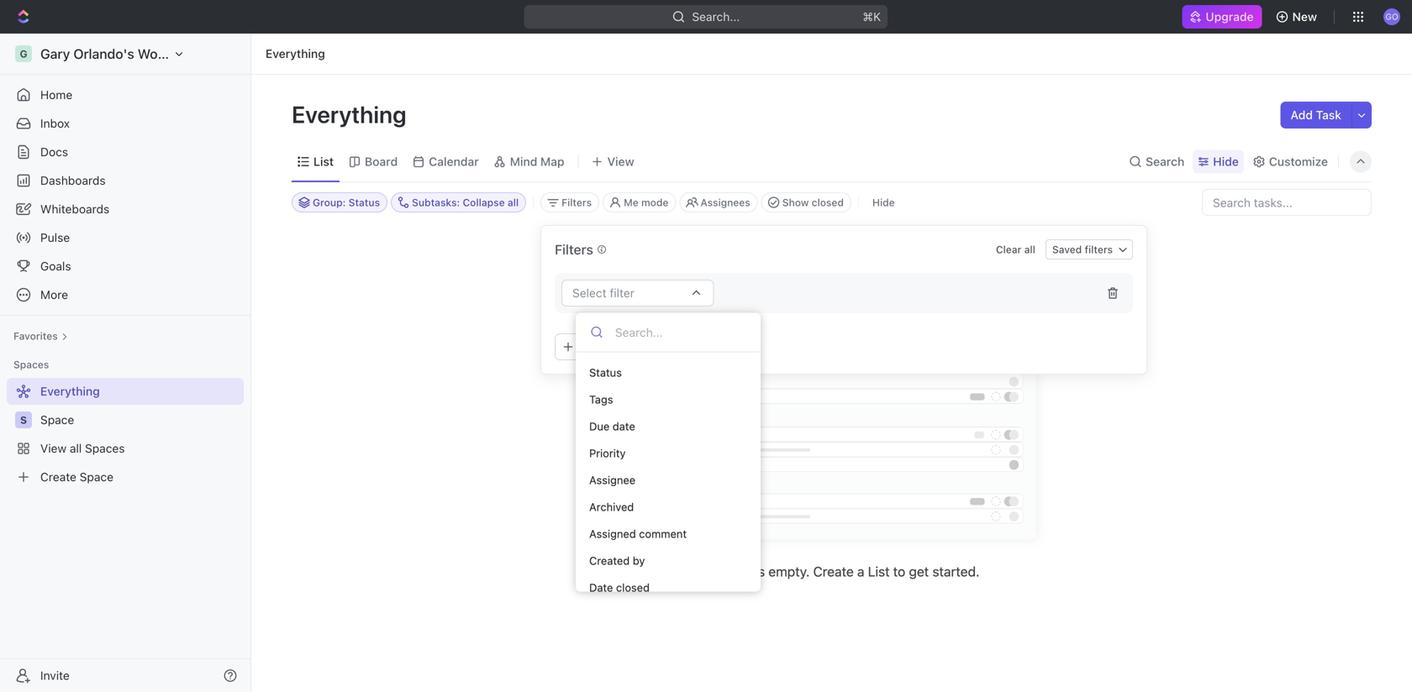 Task type: describe. For each thing, give the bounding box(es) containing it.
assigned
[[589, 528, 636, 541]]

closed
[[616, 582, 650, 594]]

tags
[[589, 394, 613, 406]]

hide inside hide dropdown button
[[1213, 155, 1239, 169]]

list link
[[310, 150, 334, 174]]

saved filters button
[[1046, 240, 1133, 260]]

home link
[[7, 82, 244, 108]]

add task button
[[1281, 102, 1352, 129]]

whiteboards link
[[7, 196, 244, 223]]

filters
[[562, 197, 592, 208]]

add filter
[[578, 340, 630, 354]]

archived
[[589, 501, 634, 514]]

filters
[[1085, 244, 1113, 256]]

add for add group
[[670, 340, 692, 354]]

whiteboards
[[40, 202, 109, 216]]

search button
[[1124, 150, 1190, 174]]

priority
[[589, 447, 626, 460]]

date
[[613, 420, 635, 433]]

board link
[[361, 150, 398, 174]]

get
[[909, 564, 929, 580]]

add group button
[[646, 334, 738, 361]]

docs link
[[7, 139, 244, 166]]

1 vertical spatial everything
[[292, 100, 412, 128]]

goals link
[[7, 253, 244, 280]]

mind map
[[510, 155, 565, 169]]

customize
[[1269, 155, 1328, 169]]

upgrade link
[[1182, 5, 1262, 29]]

0 vertical spatial list
[[314, 155, 334, 169]]

select filter
[[573, 286, 635, 300]]

date
[[589, 582, 613, 594]]

date closed
[[589, 582, 650, 594]]

this folder is empty. create a list to get started.
[[684, 564, 980, 580]]

due
[[589, 420, 610, 433]]

everything link
[[261, 44, 329, 64]]

assignees button
[[680, 193, 758, 213]]

customize button
[[1247, 150, 1333, 174]]

add filter button
[[555, 334, 640, 361]]

new button
[[1269, 3, 1327, 30]]

dashboards link
[[7, 167, 244, 194]]



Task type: locate. For each thing, give the bounding box(es) containing it.
clear
[[996, 244, 1022, 256]]

add inside add filter button
[[578, 340, 601, 354]]

search
[[1146, 155, 1185, 169]]

created
[[589, 555, 630, 568]]

0 horizontal spatial hide
[[873, 197, 895, 208]]

add
[[1291, 108, 1313, 122], [578, 340, 601, 354], [670, 340, 692, 354]]

clear all
[[996, 244, 1036, 256]]

filter
[[610, 286, 635, 300], [604, 340, 630, 354]]

search...
[[692, 10, 740, 24]]

1 horizontal spatial add
[[670, 340, 692, 354]]

add inside add task button
[[1291, 108, 1313, 122]]

upgrade
[[1206, 10, 1254, 24]]

status
[[589, 367, 622, 379]]

saved
[[1052, 244, 1082, 256]]

home
[[40, 88, 73, 102]]

saved filters
[[1052, 244, 1113, 256]]

empty.
[[769, 564, 810, 580]]

is
[[755, 564, 765, 580]]

0 horizontal spatial add
[[578, 340, 601, 354]]

mind
[[510, 155, 537, 169]]

1 vertical spatial list
[[868, 564, 890, 580]]

0 horizontal spatial list
[[314, 155, 334, 169]]

this
[[684, 564, 710, 580]]

add for add task
[[1291, 108, 1313, 122]]

1 horizontal spatial hide
[[1213, 155, 1239, 169]]

goals
[[40, 259, 71, 273]]

calendar link
[[426, 150, 479, 174]]

filter up status
[[604, 340, 630, 354]]

all
[[1025, 244, 1036, 256]]

invite
[[40, 669, 70, 683]]

filters button
[[541, 193, 599, 213]]

tree inside sidebar navigation
[[7, 378, 244, 491]]

created by
[[589, 555, 645, 568]]

calendar
[[429, 155, 479, 169]]

list left board link
[[314, 155, 334, 169]]

filter inside button
[[604, 340, 630, 354]]

1 horizontal spatial list
[[868, 564, 890, 580]]

1 vertical spatial hide
[[873, 197, 895, 208]]

group
[[695, 340, 728, 354]]

⌘k
[[863, 10, 881, 24]]

hide button
[[1193, 150, 1244, 174]]

filter right select
[[610, 286, 635, 300]]

docs
[[40, 145, 68, 159]]

filter inside dropdown button
[[610, 286, 635, 300]]

favorites button
[[7, 326, 75, 346]]

add up status
[[578, 340, 601, 354]]

select filter button
[[562, 280, 714, 307]]

comment
[[639, 528, 687, 541]]

hide
[[1213, 155, 1239, 169], [873, 197, 895, 208]]

inbox link
[[7, 110, 244, 137]]

list right the "a"
[[868, 564, 890, 580]]

0 vertical spatial everything
[[266, 47, 325, 61]]

a
[[857, 564, 865, 580]]

add left task
[[1291, 108, 1313, 122]]

add left group
[[670, 340, 692, 354]]

assigned comment
[[589, 528, 687, 541]]

task
[[1316, 108, 1342, 122]]

pulse link
[[7, 224, 244, 251]]

2 horizontal spatial add
[[1291, 108, 1313, 122]]

filter for select filter
[[610, 286, 635, 300]]

list
[[314, 155, 334, 169], [868, 564, 890, 580]]

filter for add filter
[[604, 340, 630, 354]]

assignee
[[589, 474, 635, 487]]

clear all button
[[989, 240, 1042, 260]]

create
[[813, 564, 854, 580]]

add for add filter
[[578, 340, 601, 354]]

0 vertical spatial hide
[[1213, 155, 1239, 169]]

everything
[[266, 47, 325, 61], [292, 100, 412, 128]]

add inside the add group button
[[670, 340, 692, 354]]

board
[[365, 155, 398, 169]]

Search... text field
[[615, 320, 746, 345]]

started.
[[933, 564, 980, 580]]

favorites
[[13, 330, 58, 342]]

new
[[1293, 10, 1317, 24]]

inbox
[[40, 116, 70, 130]]

select
[[573, 286, 607, 300]]

mind map link
[[507, 150, 565, 174]]

folder
[[713, 564, 752, 580]]

1 vertical spatial filter
[[604, 340, 630, 354]]

hide button
[[866, 193, 902, 213]]

pulse
[[40, 231, 70, 245]]

tree
[[7, 378, 244, 491]]

by
[[633, 555, 645, 568]]

assignees
[[701, 197, 751, 208]]

add group
[[670, 340, 728, 354]]

map
[[541, 155, 565, 169]]

due date
[[589, 420, 635, 433]]

to
[[893, 564, 906, 580]]

hide inside hide button
[[873, 197, 895, 208]]

sidebar navigation
[[0, 34, 251, 693]]

Search tasks... text field
[[1203, 190, 1371, 215]]

add task
[[1291, 108, 1342, 122]]

spaces
[[13, 359, 49, 371]]

0 vertical spatial filter
[[610, 286, 635, 300]]

dashboards
[[40, 174, 106, 187]]



Task type: vqa. For each thing, say whether or not it's contained in the screenshot.
Upgrade link on the top
yes



